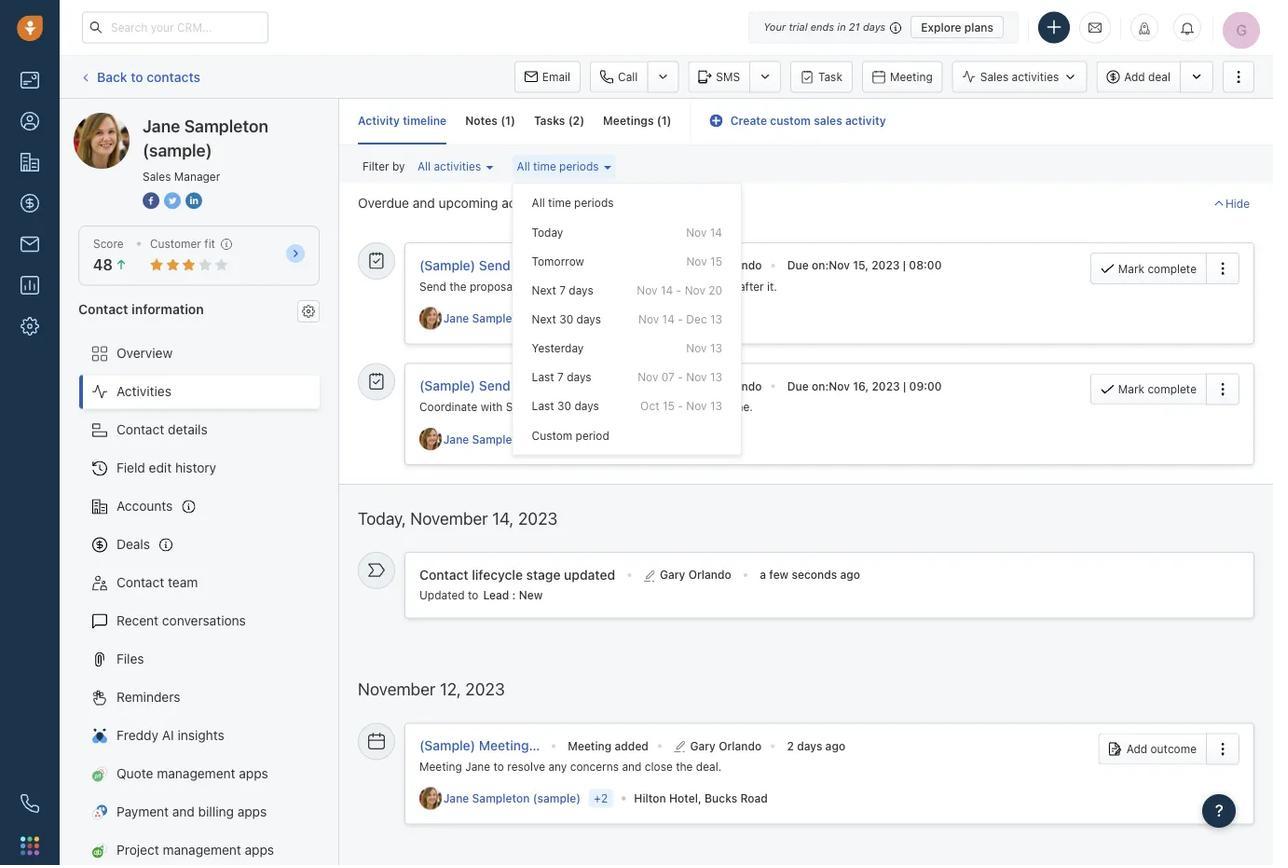 Task type: locate. For each thing, give the bounding box(es) containing it.
task
[[626, 259, 649, 272], [626, 380, 649, 393]]

0 vertical spatial mark complete button
[[1091, 253, 1207, 285]]

meeting up the concerns
[[568, 739, 612, 752]]

last
[[532, 371, 555, 384], [532, 400, 555, 413]]

3 ) from the left
[[667, 114, 672, 127]]

0 vertical spatial next
[[532, 284, 557, 297]]

meeting for meeting jane to resolve any concerns and close the deal.
[[420, 760, 462, 773]]

0 vertical spatial 7
[[560, 284, 566, 297]]

jane sampleton (sample) link for proposal
[[444, 311, 585, 327]]

ago
[[841, 568, 861, 581], [826, 739, 846, 752]]

on left '15,'
[[812, 259, 826, 272]]

sampleton down resolve
[[472, 792, 530, 805]]

call
[[618, 70, 638, 83]]

15 up 'contact'
[[711, 255, 723, 268]]

meeting inside button
[[891, 70, 933, 83]]

phone element
[[11, 785, 48, 823]]

send the proposal document and follow up with this contact after it.
[[420, 280, 778, 293]]

november left 14,
[[411, 508, 488, 528]]

the left deal.
[[676, 760, 693, 773]]

1 vertical spatial :
[[826, 380, 829, 393]]

13
[[711, 313, 723, 326], [711, 342, 723, 355], [711, 371, 723, 384], [711, 400, 723, 413]]

2 last from the top
[[532, 400, 555, 413]]

2 vertical spatial :
[[513, 589, 516, 602]]

your
[[764, 21, 786, 33]]

sampleton for 3rd jane sampleton (sample) link
[[472, 792, 530, 805]]

) for meetings ( 1 )
[[667, 114, 672, 127]]

hotel,
[[670, 792, 702, 805]]

| left the 09:00
[[904, 380, 907, 393]]

13 right it
[[711, 400, 723, 413]]

periods down tasks ( 2 )
[[560, 160, 599, 173]]

up
[[632, 280, 645, 293]]

1 vertical spatial november
[[358, 679, 436, 699]]

0 horizontal spatial with
[[481, 400, 503, 413]]

1 for meetings ( 1 )
[[662, 114, 667, 127]]

sampleton
[[143, 112, 208, 128], [184, 116, 269, 136], [472, 312, 530, 325], [472, 433, 530, 446], [472, 792, 530, 805]]

upcoming up coordinate with steve for the pricing quote and send it to jane.
[[568, 380, 623, 393]]

1 vertical spatial last
[[532, 400, 555, 413]]

1 complete from the top
[[1148, 262, 1197, 275]]

add deal
[[1125, 70, 1171, 83]]

jane sampleton (sample) up yesterday
[[444, 312, 581, 325]]

mark complete button for (sample) send the pricing quote
[[1091, 374, 1207, 405]]

2 upcoming task from the top
[[568, 380, 649, 393]]

1 vertical spatial meeting
[[568, 739, 612, 752]]

0 vertical spatial mark complete
[[1119, 262, 1197, 275]]

1 horizontal spatial proposal
[[538, 258, 591, 273]]

- for nov 14 - dec 13
[[678, 313, 684, 326]]

- left it
[[678, 400, 684, 413]]

2 mark complete from the top
[[1119, 383, 1197, 396]]

7 down yesterday
[[558, 371, 564, 384]]

0 horizontal spatial 2
[[573, 114, 580, 127]]

time down 'tasks'
[[534, 160, 557, 173]]

contact up recent
[[117, 575, 164, 590]]

0 horizontal spatial sales
[[143, 170, 171, 183]]

Search your CRM... text field
[[82, 12, 269, 43]]

13 down nov 13
[[711, 371, 723, 384]]

1 vertical spatial all time periods
[[532, 196, 614, 210]]

1 horizontal spatial sales
[[981, 70, 1009, 83]]

0 vertical spatial on
[[812, 259, 826, 272]]

1 vertical spatial mark complete
[[1119, 383, 1197, 396]]

) right notes
[[511, 114, 516, 127]]

0 horizontal spatial (
[[501, 114, 506, 127]]

2 jane sampleton (sample) link from the top
[[444, 431, 585, 447]]

: for (sample) send the proposal document
[[826, 259, 829, 272]]

mark complete for (sample) send the pricing quote
[[1119, 383, 1197, 396]]

2 horizontal spatial all
[[532, 196, 545, 210]]

14 for nov 14 - dec 13
[[663, 313, 675, 326]]

2 ) from the left
[[580, 114, 585, 127]]

1 vertical spatial jane sampleton (sample) link
[[444, 431, 585, 447]]

1 vertical spatial upcoming
[[568, 380, 623, 393]]

apps up the payment and billing apps
[[239, 766, 268, 782]]

management up the payment and billing apps
[[157, 766, 236, 782]]

1 vertical spatial due
[[788, 380, 809, 393]]

0 horizontal spatial meeting
[[420, 760, 462, 773]]

upcoming for quote
[[568, 380, 623, 393]]

0 vertical spatial upcoming task
[[568, 259, 649, 272]]

next up yesterday
[[532, 313, 557, 326]]

2 +1 from the top
[[594, 433, 607, 446]]

back to contacts
[[97, 69, 201, 84]]

1 right notes
[[506, 114, 511, 127]]

0 vertical spatial last
[[532, 371, 555, 384]]

1 vertical spatial 2
[[788, 739, 795, 752]]

field
[[117, 460, 145, 476]]

filter by
[[363, 160, 405, 173]]

gary
[[691, 259, 716, 272], [691, 380, 716, 393], [660, 568, 686, 581], [691, 739, 716, 752]]

2 horizontal spatial activities
[[1012, 70, 1060, 83]]

2 vertical spatial meeting
[[420, 760, 462, 773]]

14 left dec
[[663, 313, 675, 326]]

( right meetings at top
[[657, 114, 662, 127]]

1 vertical spatial send
[[420, 280, 447, 293]]

mark complete button for (sample) send the proposal document
[[1091, 253, 1207, 285]]

create
[[731, 114, 768, 127]]

- up nov 14 - dec 13
[[677, 284, 682, 297]]

activity timeline
[[358, 114, 447, 127]]

all time periods down all time periods dropdown button
[[532, 196, 614, 210]]

1 vertical spatial add
[[1127, 743, 1148, 756]]

2 mark complete button from the top
[[1091, 374, 1207, 405]]

1 ( from the left
[[501, 114, 506, 127]]

2 horizontal spatial meeting
[[891, 70, 933, 83]]

: inside a few seconds ago updated to lead : new
[[513, 589, 516, 602]]

today
[[532, 225, 564, 239]]

1 upcoming task from the top
[[568, 259, 649, 272]]

1 +1 from the top
[[594, 312, 607, 325]]

0 vertical spatial 14
[[710, 225, 723, 239]]

2 next from the top
[[532, 313, 557, 326]]

0 vertical spatial mark
[[1119, 262, 1145, 275]]

13 down nov 14 - dec 13
[[711, 342, 723, 355]]

2 due from the top
[[788, 380, 809, 393]]

( right notes
[[501, 114, 506, 127]]

( right 'tasks'
[[569, 114, 573, 127]]

management for project
[[163, 843, 241, 858]]

(sample) down next 7 days
[[533, 312, 581, 325]]

apps for quote management apps
[[239, 766, 268, 782]]

call button
[[590, 61, 648, 93]]

1 horizontal spatial activities
[[502, 196, 556, 211]]

1 vertical spatial pricing
[[577, 400, 613, 413]]

november left 12,
[[358, 679, 436, 699]]

-
[[677, 284, 682, 297], [678, 313, 684, 326], [678, 371, 684, 384], [678, 400, 684, 413]]

explore plans link
[[911, 16, 1004, 38]]

2 task from the top
[[626, 380, 649, 393]]

0 vertical spatial time
[[534, 160, 557, 173]]

0 vertical spatial 15
[[711, 255, 723, 268]]

3 13 from the top
[[711, 371, 723, 384]]

1 horizontal spatial document
[[595, 258, 657, 273]]

few
[[770, 568, 789, 581]]

2 ( from the left
[[569, 114, 573, 127]]

facebook circled image
[[143, 190, 159, 210]]

the right for
[[557, 400, 574, 413]]

upcoming up send the proposal document and follow up with this contact after it.
[[568, 259, 623, 272]]

conversations
[[162, 613, 246, 629]]

meetings image
[[368, 733, 385, 750]]

upcoming task up coordinate with steve for the pricing quote and send it to jane.
[[568, 380, 649, 393]]

period
[[576, 429, 610, 442]]

4 13 from the top
[[711, 400, 723, 413]]

1 vertical spatial proposal
[[470, 280, 516, 293]]

(
[[501, 114, 506, 127], [569, 114, 573, 127], [657, 114, 662, 127]]

2 horizontal spatial )
[[667, 114, 672, 127]]

0 horizontal spatial activities
[[434, 160, 481, 173]]

1
[[506, 114, 511, 127], [662, 114, 667, 127]]

contacts
[[147, 69, 201, 84]]

jane sampleton (sample) for proposal jane sampleton (sample) link
[[444, 312, 581, 325]]

(sample) down any
[[533, 792, 581, 805]]

0 vertical spatial |
[[904, 259, 907, 272]]

0 vertical spatial document
[[595, 258, 657, 273]]

1 vertical spatial task
[[626, 380, 649, 393]]

2 on from the top
[[812, 380, 826, 393]]

1 vertical spatial next
[[532, 313, 557, 326]]

: left new
[[513, 589, 516, 602]]

mark
[[1119, 262, 1145, 275], [1119, 383, 1145, 396]]

due on : nov 15, 2023 | 08:00
[[788, 259, 942, 272]]

(sample) down last 30 days
[[533, 433, 581, 446]]

13 for nov 14 - dec 13
[[711, 313, 723, 326]]

0 vertical spatial periods
[[560, 160, 599, 173]]

0 vertical spatial add
[[1125, 70, 1146, 83]]

time
[[534, 160, 557, 173], [548, 196, 571, 210]]

next down the '(sample) send the proposal document' link
[[532, 284, 557, 297]]

0 vertical spatial :
[[826, 259, 829, 272]]

0 horizontal spatial )
[[511, 114, 516, 127]]

1 vertical spatial with
[[481, 400, 503, 413]]

) right 'tasks'
[[580, 114, 585, 127]]

due for quote
[[788, 380, 809, 393]]

2 complete from the top
[[1148, 383, 1197, 396]]

tasks image
[[368, 373, 385, 390]]

2 upcoming from the top
[[568, 380, 623, 393]]

upcoming task up follow at left
[[568, 259, 649, 272]]

1 vertical spatial upcoming task
[[568, 380, 649, 393]]

1 vertical spatial sales
[[143, 170, 171, 183]]

periods inside dropdown button
[[560, 160, 599, 173]]

gary up deal.
[[691, 739, 716, 752]]

3 ( from the left
[[657, 114, 662, 127]]

overview
[[117, 346, 173, 361]]

1 vertical spatial mark
[[1119, 383, 1145, 396]]

proposal down the '(sample) send the proposal document' link
[[470, 280, 516, 293]]

1 horizontal spatial all
[[517, 160, 530, 173]]

:
[[826, 259, 829, 272], [826, 380, 829, 393], [513, 589, 516, 602]]

contact down the activities
[[117, 422, 164, 437]]

2 (sample) from the top
[[420, 378, 476, 394]]

0 vertical spatial meeting
[[891, 70, 933, 83]]

mark for (sample) send the pricing quote
[[1119, 383, 1145, 396]]

1 mark complete button from the top
[[1091, 253, 1207, 285]]

add left outcome
[[1127, 743, 1148, 756]]

and right the overdue
[[413, 196, 435, 211]]

last up for
[[532, 371, 555, 384]]

0 horizontal spatial 15
[[663, 400, 675, 413]]

payment
[[117, 804, 169, 820]]

(sample) send the proposal document
[[420, 258, 657, 273]]

stage change image
[[368, 562, 385, 579]]

1 vertical spatial 7
[[558, 371, 564, 384]]

48 button
[[93, 256, 128, 274]]

nov down up
[[639, 313, 660, 326]]

score
[[93, 237, 124, 250]]

insights
[[178, 728, 225, 743]]

(sample) for (sample) send the pricing quote
[[420, 378, 476, 394]]

payment and billing apps
[[117, 804, 267, 820]]

to
[[131, 69, 143, 84], [711, 400, 722, 413], [468, 589, 479, 602], [494, 760, 504, 773]]

7 for last
[[558, 371, 564, 384]]

meeting for meeting added
[[568, 739, 612, 752]]

1 vertical spatial document
[[519, 280, 572, 293]]

2 vertical spatial 14
[[663, 313, 675, 326]]

(sample) down overdue and upcoming activities
[[420, 258, 476, 273]]

1 task from the top
[[626, 259, 649, 272]]

add outcome button
[[1099, 733, 1207, 765]]

7 up next 30 days
[[560, 284, 566, 297]]

time up today
[[548, 196, 571, 210]]

all time periods
[[517, 160, 599, 173], [532, 196, 614, 210]]

all time periods button
[[513, 155, 616, 178]]

task up up
[[626, 259, 649, 272]]

1 vertical spatial 15
[[663, 400, 675, 413]]

yesterday
[[532, 342, 584, 355]]

1 mark from the top
[[1119, 262, 1145, 275]]

days for nov 14 - nov 20
[[569, 284, 594, 297]]

stage
[[527, 567, 561, 583]]

complete for (sample) send the proposal document
[[1148, 262, 1197, 275]]

history
[[175, 460, 216, 476]]

ends
[[811, 21, 835, 33]]

contact down 48
[[78, 301, 128, 316]]

task up oct
[[626, 380, 649, 393]]

ago inside a few seconds ago updated to lead : new
[[841, 568, 861, 581]]

and left follow at left
[[575, 280, 595, 293]]

1 due from the top
[[788, 259, 809, 272]]

13 right dec
[[711, 313, 723, 326]]

complete for (sample) send the pricing quote
[[1148, 383, 1197, 396]]

email button
[[515, 61, 581, 93]]

| for document
[[904, 259, 907, 272]]

meeting
[[891, 70, 933, 83], [568, 739, 612, 752], [420, 760, 462, 773]]

2 vertical spatial activities
[[502, 196, 556, 211]]

nov right follow at left
[[637, 284, 658, 297]]

0 vertical spatial +1
[[594, 312, 607, 325]]

1 vertical spatial (sample)
[[420, 378, 476, 394]]

1 horizontal spatial )
[[580, 114, 585, 127]]

0 vertical spatial complete
[[1148, 262, 1197, 275]]

the
[[514, 258, 534, 273], [450, 280, 467, 293], [514, 378, 534, 394], [557, 400, 574, 413], [676, 760, 693, 773]]

1 on from the top
[[812, 259, 826, 272]]

)
[[511, 114, 516, 127], [580, 114, 585, 127], [667, 114, 672, 127]]

phone image
[[21, 795, 39, 813]]

sales activities
[[981, 70, 1060, 83]]

updated
[[420, 589, 465, 602]]

contact for contact details
[[117, 422, 164, 437]]

document
[[595, 258, 657, 273], [519, 280, 572, 293]]

1 upcoming from the top
[[568, 259, 623, 272]]

contact lifecycle stage updated
[[420, 567, 616, 583]]

1 horizontal spatial 15
[[711, 255, 723, 268]]

due left 16,
[[788, 380, 809, 393]]

2 vertical spatial send
[[479, 378, 511, 394]]

1 horizontal spatial meeting
[[568, 739, 612, 752]]

activities inside 'link'
[[434, 160, 481, 173]]

0 vertical spatial upcoming
[[568, 259, 623, 272]]

0 horizontal spatial document
[[519, 280, 572, 293]]

time inside dropdown button
[[534, 160, 557, 173]]

1 (sample) from the top
[[420, 258, 476, 273]]

(sample) send the proposal document link
[[420, 258, 657, 274]]

send down overdue and upcoming activities
[[420, 280, 447, 293]]

concerns
[[570, 760, 619, 773]]

add left deal
[[1125, 70, 1146, 83]]

management down the payment and billing apps
[[163, 843, 241, 858]]

14 left the this
[[661, 284, 674, 297]]

0 vertical spatial due
[[788, 259, 809, 272]]

30 for next
[[560, 313, 574, 326]]

nov 13
[[687, 342, 723, 355]]

+1 down coordinate with steve for the pricing quote and send it to jane.
[[594, 433, 607, 446]]

0 vertical spatial apps
[[239, 766, 268, 782]]

1 vertical spatial 14
[[661, 284, 674, 297]]

2 vertical spatial apps
[[245, 843, 274, 858]]

0 vertical spatial jane sampleton (sample) link
[[444, 311, 585, 327]]

customer
[[150, 237, 201, 250]]

with right up
[[649, 280, 671, 293]]

1 vertical spatial +1
[[594, 433, 607, 446]]

13 for oct 15 - nov 13
[[711, 400, 723, 413]]

periods down all time periods dropdown button
[[575, 196, 614, 210]]

updated
[[564, 567, 616, 583]]

nov down dec
[[687, 342, 707, 355]]

meeting added
[[568, 739, 649, 752]]

apps right billing
[[238, 804, 267, 820]]

2 mark from the top
[[1119, 383, 1145, 396]]

1 mark complete from the top
[[1119, 262, 1197, 275]]

0 vertical spatial ago
[[841, 568, 861, 581]]

7 for next
[[560, 284, 566, 297]]

hilton hotel, bucks road
[[635, 792, 768, 805]]

0 vertical spatial sales
[[981, 70, 1009, 83]]

0 vertical spatial management
[[157, 766, 236, 782]]

: for (sample) send the pricing quote
[[826, 380, 829, 393]]

(sample)
[[211, 112, 264, 128], [143, 140, 212, 160], [533, 312, 581, 325], [533, 433, 581, 446], [533, 792, 581, 805]]

0 horizontal spatial all
[[418, 160, 431, 173]]

2 horizontal spatial (
[[657, 114, 662, 127]]

sales for sales manager
[[143, 170, 171, 183]]

today,
[[358, 508, 406, 528]]

on left 16,
[[812, 380, 826, 393]]

(sample) up coordinate
[[420, 378, 476, 394]]

sampleton down the '(sample) send the proposal document' link
[[472, 312, 530, 325]]

1 horizontal spatial with
[[649, 280, 671, 293]]

project
[[117, 843, 159, 858]]

pricing up the period
[[577, 400, 613, 413]]

1 last from the top
[[532, 371, 555, 384]]

1 ) from the left
[[511, 114, 516, 127]]

2 1 from the left
[[662, 114, 667, 127]]

sampleton down contacts
[[143, 112, 208, 128]]

0 vertical spatial send
[[479, 258, 511, 273]]

add for add outcome
[[1127, 743, 1148, 756]]

jane sampleton (sample) for 3rd jane sampleton (sample) link
[[444, 792, 581, 805]]

all time periods down tasks ( 2 )
[[517, 160, 599, 173]]

sampleton for pricing jane sampleton (sample) link
[[472, 433, 530, 446]]

a
[[760, 568, 767, 581]]

trial
[[789, 21, 808, 33]]

all activities link
[[413, 155, 499, 178]]

1 jane sampleton (sample) link from the top
[[444, 311, 585, 327]]

| left 08:00
[[904, 259, 907, 272]]

jane sampleton (sample) link
[[444, 311, 585, 327], [444, 431, 585, 447], [444, 791, 585, 807]]

contact for contact team
[[117, 575, 164, 590]]

field edit history
[[117, 460, 216, 476]]

1 13 from the top
[[711, 313, 723, 326]]

- for nov 14 - nov 20
[[677, 284, 682, 297]]

task for quote
[[626, 380, 649, 393]]

management for quote
[[157, 766, 236, 782]]

next for next 7 days
[[532, 284, 557, 297]]

14 for nov 14 - nov 20
[[661, 284, 674, 297]]

30 right for
[[558, 400, 572, 413]]

mark for (sample) send the proposal document
[[1119, 262, 1145, 275]]

edit
[[149, 460, 172, 476]]

15 right oct
[[663, 400, 675, 413]]

send left tomorrow
[[479, 258, 511, 273]]

1 vertical spatial mark complete button
[[1091, 374, 1207, 405]]

(sample) for 3rd jane sampleton (sample) link
[[533, 792, 581, 805]]

1 vertical spatial 30
[[558, 400, 572, 413]]

contact up updated
[[420, 567, 469, 583]]

0 vertical spatial task
[[626, 259, 649, 272]]

jane sampleton (sample) down resolve
[[444, 792, 581, 805]]

1 1 from the left
[[506, 114, 511, 127]]

last for last 7 days
[[532, 371, 555, 384]]

0 vertical spatial 2
[[573, 114, 580, 127]]

sms button
[[689, 61, 750, 93]]

last 7 days
[[532, 371, 592, 384]]

send for (sample) send the proposal document
[[479, 258, 511, 273]]

1 horizontal spatial (
[[569, 114, 573, 127]]

1 vertical spatial management
[[163, 843, 241, 858]]

proposal
[[538, 258, 591, 273], [470, 280, 516, 293]]

task button
[[791, 61, 853, 93]]

gary orlando left a
[[660, 568, 732, 581]]

1 vertical spatial on
[[812, 380, 826, 393]]

send up steve
[[479, 378, 511, 394]]

0 vertical spatial activities
[[1012, 70, 1060, 83]]

1 next from the top
[[532, 284, 557, 297]]



Task type: describe. For each thing, give the bounding box(es) containing it.
(sample) for pricing jane sampleton (sample) link
[[533, 433, 581, 446]]

| for quote
[[904, 380, 907, 393]]

filter
[[363, 160, 389, 173]]

15 for nov
[[711, 255, 723, 268]]

the down the '(sample) send the proposal document' link
[[450, 280, 467, 293]]

nov 14 - dec 13
[[639, 313, 723, 326]]

oct 15 - nov 13
[[641, 400, 723, 413]]

14 for nov 14
[[710, 225, 723, 239]]

it
[[701, 400, 708, 413]]

(sample) up manager
[[211, 112, 264, 128]]

send
[[673, 400, 698, 413]]

gary right updated at the bottom
[[660, 568, 686, 581]]

it.
[[768, 280, 778, 293]]

2 days ago
[[788, 739, 846, 752]]

0 vertical spatial with
[[649, 280, 671, 293]]

contact
[[696, 280, 736, 293]]

1 vertical spatial periods
[[575, 196, 614, 210]]

add for add deal
[[1125, 70, 1146, 83]]

twitter circled image
[[164, 190, 181, 210]]

15 for oct
[[663, 400, 675, 413]]

tomorrow
[[532, 255, 585, 268]]

activity
[[358, 114, 400, 127]]

nov right 07
[[687, 371, 707, 384]]

last for last 30 days
[[532, 400, 555, 413]]

tasks ( 2 )
[[534, 114, 585, 127]]

2023 right 12,
[[466, 679, 505, 699]]

follow
[[598, 280, 629, 293]]

oct
[[641, 400, 660, 413]]

+1 for document
[[594, 312, 607, 325]]

timeline
[[403, 114, 447, 127]]

jane inside jane sampleton (sample)
[[143, 116, 180, 136]]

sales for sales activities
[[981, 70, 1009, 83]]

nov 07 - nov 13
[[638, 371, 723, 384]]

contact team
[[117, 575, 198, 590]]

sms
[[717, 70, 741, 83]]

nov down the nov 07 - nov 13 on the top of the page
[[687, 400, 707, 413]]

(sample) for proposal jane sampleton (sample) link
[[533, 312, 581, 325]]

overdue
[[358, 196, 409, 211]]

this
[[674, 280, 693, 293]]

sales
[[814, 114, 843, 127]]

add deal button
[[1097, 61, 1181, 93]]

(sample) inside jane sampleton (sample)
[[143, 140, 212, 160]]

back to contacts link
[[78, 62, 201, 92]]

1 vertical spatial time
[[548, 196, 571, 210]]

added
[[615, 739, 649, 752]]

1 for notes ( 1 )
[[506, 114, 511, 127]]

on for (sample) send the pricing quote
[[812, 380, 826, 393]]

mark complete for (sample) send the proposal document
[[1119, 262, 1197, 275]]

13 for nov 07 - nov 13
[[711, 371, 723, 384]]

upcoming for document
[[568, 259, 623, 272]]

- for nov 07 - nov 13
[[678, 371, 684, 384]]

document inside the '(sample) send the proposal document' link
[[595, 258, 657, 273]]

nov left 20
[[685, 284, 706, 297]]

) for tasks ( 2 )
[[580, 114, 585, 127]]

3 jane sampleton (sample) link from the top
[[444, 791, 585, 807]]

orlando left a
[[689, 568, 732, 581]]

explore
[[922, 21, 962, 34]]

2023 right 16,
[[872, 380, 901, 393]]

nov up the this
[[687, 255, 708, 268]]

0 vertical spatial pricing
[[538, 378, 580, 394]]

recent conversations
[[117, 613, 246, 629]]

nov up nov 15 at the top right of page
[[687, 225, 707, 239]]

0 vertical spatial quote
[[584, 378, 619, 394]]

sampleton inside jane sampleton (sample)
[[184, 116, 269, 136]]

add outcome
[[1127, 743, 1197, 756]]

coordinate with steve for the pricing quote and send it to jane.
[[420, 400, 753, 413]]

jane sampleton (sample) up manager
[[143, 116, 269, 160]]

to inside a few seconds ago updated to lead : new
[[468, 589, 479, 602]]

quote management apps
[[117, 766, 268, 782]]

to left resolve
[[494, 760, 504, 773]]

gary orlando up jane.
[[691, 380, 762, 393]]

meeting for meeting
[[891, 70, 933, 83]]

explore plans
[[922, 21, 994, 34]]

notes
[[466, 114, 498, 127]]

call link
[[590, 61, 648, 93]]

team
[[168, 575, 198, 590]]

12,
[[440, 679, 461, 699]]

(sample) for (sample) send the proposal document
[[420, 258, 476, 273]]

days for oct 15 - nov 13
[[575, 400, 600, 413]]

activities for all activities
[[434, 160, 481, 173]]

recent
[[117, 613, 159, 629]]

in
[[838, 21, 847, 33]]

1 vertical spatial apps
[[238, 804, 267, 820]]

contact for contact lifecycle stage updated
[[420, 567, 469, 583]]

to right it
[[711, 400, 722, 413]]

tasks image
[[368, 252, 385, 269]]

upcoming task for quote
[[568, 380, 649, 393]]

( for tasks
[[569, 114, 573, 127]]

and left billing
[[172, 804, 195, 820]]

16,
[[854, 380, 869, 393]]

send for (sample) send the pricing quote
[[479, 378, 511, 394]]

for
[[539, 400, 554, 413]]

seconds
[[792, 568, 838, 581]]

custom
[[771, 114, 811, 127]]

overdue and upcoming activities
[[358, 196, 556, 211]]

outcome
[[1151, 743, 1197, 756]]

) for notes ( 1 )
[[511, 114, 516, 127]]

plans
[[965, 21, 994, 34]]

0 vertical spatial november
[[411, 508, 488, 528]]

activities for sales activities
[[1012, 70, 1060, 83]]

activity
[[846, 114, 887, 127]]

gary up it
[[691, 380, 716, 393]]

last 30 days
[[532, 400, 600, 413]]

dec
[[687, 313, 707, 326]]

and left send
[[650, 400, 669, 413]]

orlando up after
[[719, 259, 762, 272]]

a few seconds ago updated to lead : new
[[420, 568, 861, 602]]

gary orlando up deal.
[[691, 739, 762, 752]]

orlando up jane.
[[719, 380, 762, 393]]

accounts
[[117, 499, 173, 514]]

lifecycle
[[472, 567, 523, 583]]

next for next 30 days
[[532, 313, 557, 326]]

next 30 days
[[532, 313, 602, 326]]

on for (sample) send the proposal document
[[812, 259, 826, 272]]

( for meetings
[[657, 114, 662, 127]]

all time periods inside dropdown button
[[517, 160, 599, 173]]

14,
[[493, 508, 514, 528]]

days for nov 14 - dec 13
[[577, 313, 602, 326]]

linkedin circled image
[[186, 190, 202, 210]]

email image
[[1089, 20, 1102, 35]]

details
[[168, 422, 208, 437]]

08:00
[[910, 259, 942, 272]]

deals
[[117, 537, 150, 552]]

custom
[[532, 429, 573, 442]]

contact for contact information
[[78, 301, 128, 316]]

1 vertical spatial ago
[[826, 739, 846, 752]]

30 for last
[[558, 400, 572, 413]]

nov left 07
[[638, 371, 659, 384]]

task for document
[[626, 259, 649, 272]]

nov left 16,
[[829, 380, 850, 393]]

- for oct 15 - nov 13
[[678, 400, 684, 413]]

mng settings image
[[302, 305, 315, 318]]

+1 for quote
[[594, 433, 607, 446]]

ai
[[162, 728, 174, 743]]

resolve
[[508, 760, 546, 773]]

nov left '15,'
[[829, 259, 850, 272]]

contact details
[[117, 422, 208, 437]]

sampleton for proposal jane sampleton (sample) link
[[472, 312, 530, 325]]

nov 14
[[687, 225, 723, 239]]

any
[[549, 760, 567, 773]]

deal.
[[696, 760, 722, 773]]

tasks
[[534, 114, 566, 127]]

1 horizontal spatial 2
[[788, 739, 795, 752]]

manager
[[174, 170, 220, 183]]

jane sampleton (sample) link for pricing
[[444, 431, 585, 447]]

( for notes
[[501, 114, 506, 127]]

orlando up deal.
[[719, 739, 762, 752]]

freddy ai insights
[[117, 728, 225, 743]]

create custom sales activity
[[731, 114, 887, 127]]

freshworks switcher image
[[21, 837, 39, 855]]

21
[[849, 21, 861, 33]]

gary up 'contact'
[[691, 259, 716, 272]]

days for nov 07 - nov 13
[[567, 371, 592, 384]]

today, november 14, 2023
[[358, 508, 558, 528]]

2 13 from the top
[[711, 342, 723, 355]]

customer fit
[[150, 237, 215, 250]]

15,
[[854, 259, 869, 272]]

task
[[819, 70, 843, 83]]

fit
[[205, 237, 215, 250]]

your trial ends in 21 days
[[764, 21, 886, 33]]

jane sampleton (sample) for pricing jane sampleton (sample) link
[[444, 433, 581, 446]]

upcoming task for document
[[568, 259, 649, 272]]

jane sampleton (sample) down contacts
[[111, 112, 264, 128]]

by
[[393, 160, 405, 173]]

steve
[[506, 400, 536, 413]]

apps for project management apps
[[245, 843, 274, 858]]

all inside dropdown button
[[517, 160, 530, 173]]

20
[[709, 284, 723, 297]]

quote
[[117, 766, 153, 782]]

all inside 'link'
[[418, 160, 431, 173]]

gary orlando up 'contact'
[[691, 259, 762, 272]]

the up steve
[[514, 378, 534, 394]]

to right back
[[131, 69, 143, 84]]

and down the added
[[622, 760, 642, 773]]

due for document
[[788, 259, 809, 272]]

2023 right '15,'
[[872, 259, 900, 272]]

upcoming
[[439, 196, 499, 211]]

notes ( 1 )
[[466, 114, 516, 127]]

07
[[662, 371, 675, 384]]

the down today
[[514, 258, 534, 273]]

2023 right 14,
[[518, 508, 558, 528]]

1 vertical spatial quote
[[616, 400, 647, 413]]



Task type: vqa. For each thing, say whether or not it's contained in the screenshot.
'crm' corresponding to contacts
no



